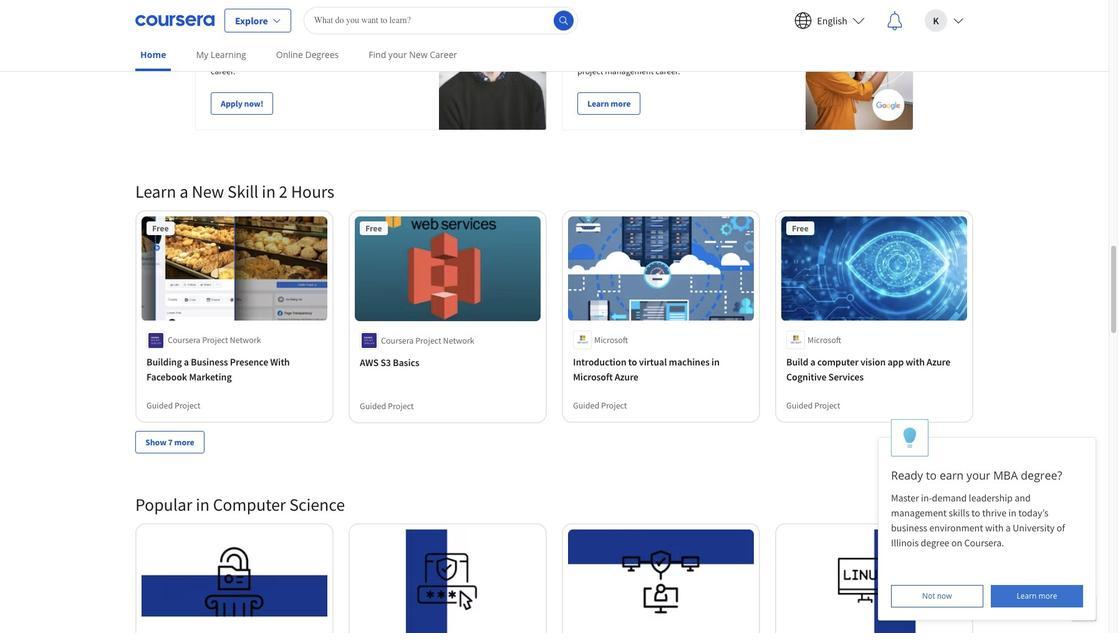Task type: locate. For each thing, give the bounding box(es) containing it.
home link
[[135, 41, 171, 71]]

0 horizontal spatial azure
[[615, 371, 639, 383]]

university
[[1013, 521, 1055, 534]]

0 horizontal spatial online
[[252, 53, 275, 64]]

and up "today's"
[[1015, 491, 1031, 504]]

1 vertical spatial learn more link
[[991, 585, 1083, 607]]

a inside master in-demand leadership and management skills to thrive in today's business environment with a university of illinois degree on coursera.
[[1006, 521, 1011, 534]]

guided project for build a computer vision app with azure cognitive services
[[786, 400, 840, 411]]

1 horizontal spatial more
[[611, 98, 631, 109]]

2 horizontal spatial and
[[1015, 491, 1031, 504]]

in right thrive
[[1009, 506, 1017, 519]]

2 vertical spatial learn
[[1017, 591, 1037, 601]]

league
[[289, 53, 315, 64]]

your right the "turn"
[[701, 53, 717, 64]]

project down introduction
[[601, 400, 627, 411]]

management
[[605, 66, 654, 77], [891, 506, 947, 519]]

management inside earn a google certificate and turn your passion into a project management career.
[[605, 66, 654, 77]]

coursera project network up the 'aws s3 basics' link
[[381, 335, 474, 346]]

leadership
[[969, 491, 1013, 504]]

apply left now!
[[221, 98, 243, 109]]

degree right the league
[[317, 53, 342, 64]]

with right app
[[906, 356, 925, 368]]

2 network from the left
[[443, 335, 474, 346]]

now
[[937, 591, 952, 601]]

popular
[[135, 493, 192, 516]]

microsoft up computer
[[808, 335, 841, 346]]

in inside introduction to virtual machines in microsoft azure
[[712, 356, 720, 368]]

apply for apply to the online meng from dartmouth today!
[[211, 11, 241, 26]]

the
[[257, 11, 275, 26]]

1 horizontal spatial network
[[443, 335, 474, 346]]

project inside launch your career in project management
[[694, 11, 732, 26]]

1 coursera from the left
[[168, 335, 200, 346]]

guided project down s3
[[360, 400, 414, 411]]

a
[[596, 53, 600, 64], [765, 53, 770, 64], [180, 180, 188, 203], [184, 356, 189, 368], [811, 356, 816, 368], [1006, 521, 1011, 534]]

google
[[602, 53, 628, 64]]

azure inside build a computer vision app with azure cognitive services
[[927, 356, 951, 368]]

0 vertical spatial new
[[409, 49, 428, 60]]

1 guided from the left
[[147, 400, 173, 411]]

1 vertical spatial more
[[174, 436, 194, 448]]

project up passion
[[694, 11, 732, 26]]

new
[[409, 49, 428, 60], [192, 180, 224, 203]]

career.
[[211, 66, 235, 77], [656, 66, 680, 77]]

into
[[749, 53, 763, 64]]

in left 2
[[262, 180, 276, 203]]

new left career
[[409, 49, 428, 60]]

and inside the achieve an online ivy league degree and accelerate your career.
[[344, 53, 358, 64]]

azure inside introduction to virtual machines in microsoft azure
[[615, 371, 639, 383]]

career. down certificate
[[656, 66, 680, 77]]

career. down achieve
[[211, 66, 235, 77]]

not now button
[[891, 585, 983, 607]]

a right build
[[811, 356, 816, 368]]

coursera up building
[[168, 335, 200, 346]]

microsoft down introduction
[[573, 371, 613, 383]]

1 vertical spatial learn more
[[1017, 591, 1058, 601]]

meng
[[313, 11, 342, 26]]

popular in computer science collection element
[[128, 473, 981, 633]]

azure right app
[[927, 356, 951, 368]]

more left help center image at the bottom right
[[1039, 591, 1058, 601]]

learn more link
[[578, 92, 641, 115], [991, 585, 1083, 607]]

machines
[[669, 356, 710, 368]]

1 horizontal spatial degree
[[921, 536, 950, 549]]

2 free from the left
[[365, 223, 382, 234]]

network for business
[[230, 335, 261, 346]]

career. inside the achieve an online ivy league degree and accelerate your career.
[[211, 66, 235, 77]]

free for building
[[152, 223, 169, 234]]

to right skills
[[972, 506, 980, 519]]

and
[[344, 53, 358, 64], [668, 53, 682, 64], [1015, 491, 1031, 504]]

a left skill
[[180, 180, 188, 203]]

introduction to virtual machines in microsoft azure
[[573, 356, 720, 383]]

2 guided from the left
[[360, 400, 386, 411]]

network for basics
[[443, 335, 474, 346]]

cognitive
[[786, 371, 827, 383]]

3 guided project from the left
[[573, 400, 627, 411]]

a inside building a business presence with facebook marketing
[[184, 356, 189, 368]]

microsoft for a
[[808, 335, 841, 346]]

a right building
[[184, 356, 189, 368]]

learn a new skill in 2 hours collection element
[[128, 160, 981, 473]]

1 horizontal spatial with
[[985, 521, 1004, 534]]

2 guided project from the left
[[360, 400, 414, 411]]

microsoft
[[594, 335, 628, 346], [808, 335, 841, 346], [573, 371, 613, 383]]

1 vertical spatial online
[[252, 53, 275, 64]]

career
[[430, 49, 457, 60]]

1 vertical spatial azure
[[615, 371, 639, 383]]

turn
[[684, 53, 699, 64]]

a inside build a computer vision app with azure cognitive services
[[811, 356, 816, 368]]

degree
[[317, 53, 342, 64], [921, 536, 950, 549]]

demand
[[932, 491, 967, 504]]

2 career. from the left
[[656, 66, 680, 77]]

1 horizontal spatial coursera project network
[[381, 335, 474, 346]]

your up leadership
[[967, 468, 991, 483]]

0 vertical spatial online
[[277, 11, 310, 26]]

building a business presence with facebook marketing link
[[147, 355, 322, 385]]

and for master
[[1015, 491, 1031, 504]]

network
[[230, 335, 261, 346], [443, 335, 474, 346]]

0 horizontal spatial management
[[605, 66, 654, 77]]

online
[[276, 49, 303, 60]]

degree left on
[[921, 536, 950, 549]]

0 horizontal spatial learn more link
[[578, 92, 641, 115]]

1 guided project from the left
[[147, 400, 201, 411]]

1 horizontal spatial new
[[409, 49, 428, 60]]

guided
[[147, 400, 173, 411], [360, 400, 386, 411], [573, 400, 599, 411], [786, 400, 813, 411]]

1 horizontal spatial azure
[[927, 356, 951, 368]]

in right career
[[682, 11, 692, 26]]

and inside master in-demand leadership and management skills to thrive in today's business environment with a university of illinois degree on coursera.
[[1015, 491, 1031, 504]]

1 coursera project network from the left
[[168, 335, 261, 346]]

earn a google certificate and turn your passion into a project management career.
[[578, 53, 770, 77]]

apply now! link
[[211, 92, 273, 115]]

online inside the achieve an online ivy league degree and accelerate your career.
[[252, 53, 275, 64]]

0 vertical spatial management
[[605, 66, 654, 77]]

in
[[682, 11, 692, 26], [262, 180, 276, 203], [712, 356, 720, 368], [196, 493, 210, 516], [1009, 506, 1017, 519]]

from
[[345, 11, 370, 26]]

0 horizontal spatial and
[[344, 53, 358, 64]]

your right accelerate
[[398, 53, 415, 64]]

1 vertical spatial new
[[192, 180, 224, 203]]

0 horizontal spatial more
[[174, 436, 194, 448]]

1 vertical spatial learn
[[135, 180, 176, 203]]

4 guided from the left
[[786, 400, 813, 411]]

0 horizontal spatial network
[[230, 335, 261, 346]]

online up today!
[[277, 11, 310, 26]]

apply for apply now!
[[221, 98, 243, 109]]

guided for introduction to virtual machines in microsoft azure
[[573, 400, 599, 411]]

guided down aws
[[360, 400, 386, 411]]

and left find
[[344, 53, 358, 64]]

to
[[244, 11, 255, 26], [628, 356, 637, 368], [926, 468, 937, 483], [972, 506, 980, 519]]

2 horizontal spatial free
[[792, 223, 809, 234]]

new for your
[[409, 49, 428, 60]]

guided project down introduction
[[573, 400, 627, 411]]

1 vertical spatial degree
[[921, 536, 950, 549]]

to left the
[[244, 11, 255, 26]]

0 horizontal spatial free
[[152, 223, 169, 234]]

online degrees
[[276, 49, 339, 60]]

presence
[[230, 356, 268, 368]]

of
[[1057, 521, 1065, 534]]

0 vertical spatial with
[[906, 356, 925, 368]]

more down "google"
[[611, 98, 631, 109]]

1 horizontal spatial learn more
[[1017, 591, 1058, 601]]

in right popular
[[196, 493, 210, 516]]

business
[[191, 356, 228, 368]]

on
[[952, 536, 962, 549]]

3 free from the left
[[792, 223, 809, 234]]

1 horizontal spatial career.
[[656, 66, 680, 77]]

guided down cognitive
[[786, 400, 813, 411]]

0 horizontal spatial coursera project network
[[168, 335, 261, 346]]

None search field
[[304, 7, 578, 34]]

guided project down cognitive
[[786, 400, 840, 411]]

1 horizontal spatial free
[[365, 223, 382, 234]]

online
[[277, 11, 310, 26], [252, 53, 275, 64]]

azure for microsoft
[[615, 371, 639, 383]]

1 horizontal spatial management
[[891, 506, 947, 519]]

new left skill
[[192, 180, 224, 203]]

my learning
[[196, 49, 246, 60]]

aws
[[360, 356, 379, 368]]

0 horizontal spatial learn more
[[588, 98, 631, 109]]

show 7 more
[[145, 436, 194, 448]]

2 horizontal spatial learn
[[1017, 591, 1037, 601]]

apply inside apply to the online meng from dartmouth today!
[[211, 11, 241, 26]]

to inside master in-demand leadership and management skills to thrive in today's business environment with a university of illinois degree on coursera.
[[972, 506, 980, 519]]

1 horizontal spatial learn more link
[[991, 585, 1083, 607]]

online right the an
[[252, 53, 275, 64]]

to inside apply to the online meng from dartmouth today!
[[244, 11, 255, 26]]

guided project down facebook
[[147, 400, 201, 411]]

3 guided from the left
[[573, 400, 599, 411]]

to for apply
[[244, 11, 255, 26]]

degree?
[[1021, 468, 1062, 483]]

help center image
[[1076, 601, 1091, 616]]

with down thrive
[[985, 521, 1004, 534]]

learn more left help center image at the bottom right
[[1017, 591, 1058, 601]]

free for build
[[792, 223, 809, 234]]

coursera up aws s3 basics
[[381, 335, 414, 346]]

0 horizontal spatial coursera
[[168, 335, 200, 346]]

computer
[[213, 493, 286, 516]]

a for earn a google certificate and turn your passion into a project management career.
[[596, 53, 600, 64]]

apply to the online meng from dartmouth today!
[[211, 11, 370, 44]]

0 vertical spatial azure
[[927, 356, 951, 368]]

virtual
[[639, 356, 667, 368]]

2 coursera project network from the left
[[381, 335, 474, 346]]

to inside introduction to virtual machines in microsoft azure
[[628, 356, 637, 368]]

1 vertical spatial management
[[891, 506, 947, 519]]

0 vertical spatial degree
[[317, 53, 342, 64]]

microsoft for to
[[594, 335, 628, 346]]

a for build a computer vision app with azure cognitive services
[[811, 356, 816, 368]]

guided for building a business presence with facebook marketing
[[147, 400, 173, 411]]

management down "google"
[[605, 66, 654, 77]]

0 horizontal spatial with
[[906, 356, 925, 368]]

1 vertical spatial with
[[985, 521, 1004, 534]]

in right machines
[[712, 356, 720, 368]]

learn more down project
[[588, 98, 631, 109]]

1 free from the left
[[152, 223, 169, 234]]

project
[[694, 11, 732, 26], [202, 335, 228, 346], [415, 335, 441, 346], [175, 400, 201, 411], [388, 400, 414, 411], [601, 400, 627, 411], [815, 400, 840, 411]]

guided project for introduction to virtual machines in microsoft azure
[[573, 400, 627, 411]]

guided down facebook
[[147, 400, 173, 411]]

0 vertical spatial learn
[[588, 98, 609, 109]]

degree inside the achieve an online ivy league degree and accelerate your career.
[[317, 53, 342, 64]]

network up the 'aws s3 basics' link
[[443, 335, 474, 346]]

network up presence
[[230, 335, 261, 346]]

azure
[[927, 356, 951, 368], [615, 371, 639, 383]]

management down in-
[[891, 506, 947, 519]]

to left virtual
[[628, 356, 637, 368]]

coursera project network
[[168, 335, 261, 346], [381, 335, 474, 346]]

microsoft up introduction
[[594, 335, 628, 346]]

career. inside earn a google certificate and turn your passion into a project management career.
[[656, 66, 680, 77]]

coursera project network up business
[[168, 335, 261, 346]]

learn inside alice element
[[1017, 591, 1037, 601]]

project up business
[[202, 335, 228, 346]]

guided project
[[147, 400, 201, 411], [360, 400, 414, 411], [573, 400, 627, 411], [786, 400, 840, 411]]

1 vertical spatial apply
[[221, 98, 243, 109]]

azure down introduction
[[615, 371, 639, 383]]

1 horizontal spatial online
[[277, 11, 310, 26]]

your
[[619, 11, 643, 26], [388, 49, 407, 60], [398, 53, 415, 64], [701, 53, 717, 64], [967, 468, 991, 483]]

free
[[152, 223, 169, 234], [365, 223, 382, 234], [792, 223, 809, 234]]

2 coursera from the left
[[381, 335, 414, 346]]

more right the 7
[[174, 436, 194, 448]]

and inside earn a google certificate and turn your passion into a project management career.
[[668, 53, 682, 64]]

2 horizontal spatial more
[[1039, 591, 1058, 601]]

1 career. from the left
[[211, 66, 235, 77]]

0 horizontal spatial degree
[[317, 53, 342, 64]]

1 horizontal spatial coursera
[[381, 335, 414, 346]]

1 network from the left
[[230, 335, 261, 346]]

facebook
[[147, 371, 187, 383]]

guided down introduction
[[573, 400, 599, 411]]

a right 'earn'
[[596, 53, 600, 64]]

2 vertical spatial more
[[1039, 591, 1058, 601]]

building
[[147, 356, 182, 368]]

to left earn
[[926, 468, 937, 483]]

your inside alice element
[[967, 468, 991, 483]]

apply
[[211, 11, 241, 26], [221, 98, 243, 109]]

master
[[891, 491, 919, 504]]

find your new career
[[369, 49, 457, 60]]

4 guided project from the left
[[786, 400, 840, 411]]

build
[[786, 356, 809, 368]]

a for building a business presence with facebook marketing
[[184, 356, 189, 368]]

illinois
[[891, 536, 919, 549]]

with
[[906, 356, 925, 368], [985, 521, 1004, 534]]

app
[[888, 356, 904, 368]]

a down thrive
[[1006, 521, 1011, 534]]

0 horizontal spatial career.
[[211, 66, 235, 77]]

microsoft inside introduction to virtual machines in microsoft azure
[[573, 371, 613, 383]]

and left the "turn"
[[668, 53, 682, 64]]

0 horizontal spatial new
[[192, 180, 224, 203]]

1 horizontal spatial and
[[668, 53, 682, 64]]

your up management
[[619, 11, 643, 26]]

to for introduction
[[628, 356, 637, 368]]

apply up dartmouth
[[211, 11, 241, 26]]

lightbulb tip image
[[903, 427, 917, 449]]

project down basics
[[388, 400, 414, 411]]

0 vertical spatial apply
[[211, 11, 241, 26]]



Task type: describe. For each thing, give the bounding box(es) containing it.
guided project for aws s3 basics
[[360, 400, 414, 411]]

thrive
[[982, 506, 1007, 519]]

0 vertical spatial learn more link
[[578, 92, 641, 115]]

basics
[[393, 356, 419, 368]]

apply now!
[[221, 98, 263, 109]]

earn
[[940, 468, 964, 483]]

find your new career link
[[364, 41, 462, 69]]

my
[[196, 49, 208, 60]]

now!
[[244, 98, 263, 109]]

marketing
[[189, 371, 232, 383]]

in-
[[921, 491, 932, 504]]

guided project for building a business presence with facebook marketing
[[147, 400, 201, 411]]

dartmouth
[[211, 28, 269, 44]]

my learning link
[[191, 41, 251, 69]]

in inside launch your career in project management
[[682, 11, 692, 26]]

find
[[369, 49, 386, 60]]

coursera project network for basics
[[381, 335, 474, 346]]

apply to the online meng from dartmouth today! link
[[211, 11, 370, 44]]

coursera for a
[[168, 335, 200, 346]]

free for aws
[[365, 223, 382, 234]]

environment
[[930, 521, 983, 534]]

2
[[279, 180, 288, 203]]

explore button
[[225, 8, 291, 32]]

learn a new skill in 2 hours
[[135, 180, 334, 203]]

explore
[[235, 14, 268, 27]]

english
[[817, 14, 848, 27]]

0 horizontal spatial learn
[[135, 180, 176, 203]]

launch
[[578, 11, 617, 26]]

online inside apply to the online meng from dartmouth today!
[[277, 11, 310, 26]]

with
[[270, 356, 290, 368]]

in inside master in-demand leadership and management skills to thrive in today's business environment with a university of illinois degree on coursera.
[[1009, 506, 1017, 519]]

build a computer vision app with azure cognitive services
[[786, 356, 951, 383]]

business
[[891, 521, 928, 534]]

popular in computer science
[[135, 493, 345, 516]]

management inside master in-demand leadership and management skills to thrive in today's business environment with a university of illinois degree on coursera.
[[891, 506, 947, 519]]

a for learn a new skill in 2 hours
[[180, 180, 188, 203]]

show 7 more button
[[135, 431, 204, 453]]

coursera for s3
[[381, 335, 414, 346]]

1 horizontal spatial learn
[[588, 98, 609, 109]]

services
[[829, 371, 864, 383]]

building a business presence with facebook marketing
[[147, 356, 290, 383]]

accelerate
[[359, 53, 397, 64]]

online degrees link
[[271, 41, 344, 69]]

aws s3 basics link
[[360, 355, 536, 370]]

ready to earn your mba degree?
[[891, 468, 1062, 483]]

7
[[168, 436, 173, 448]]

build a computer vision app with azure cognitive services link
[[786, 355, 962, 385]]

not now
[[923, 591, 952, 601]]

project
[[578, 66, 603, 77]]

to for ready
[[926, 468, 937, 483]]

learning
[[211, 49, 246, 60]]

learn more link inside alice element
[[991, 585, 1083, 607]]

project down facebook
[[175, 400, 201, 411]]

introduction to virtual machines in microsoft azure link
[[573, 355, 749, 385]]

not
[[923, 591, 935, 601]]

What do you want to learn? text field
[[304, 7, 578, 34]]

with inside build a computer vision app with azure cognitive services
[[906, 356, 925, 368]]

career
[[646, 11, 679, 26]]

coursera image
[[135, 10, 215, 30]]

more inside alice element
[[1039, 591, 1058, 601]]

0 vertical spatial learn more
[[588, 98, 631, 109]]

0 vertical spatial more
[[611, 98, 631, 109]]

an
[[241, 53, 250, 64]]

master in-demand leadership and management skills to thrive in today's business environment with a university of illinois degree on coursera.
[[891, 491, 1067, 549]]

k
[[933, 14, 939, 27]]

alice element
[[878, 419, 1096, 621]]

hours
[[291, 180, 334, 203]]

azure for with
[[927, 356, 951, 368]]

skill
[[228, 180, 258, 203]]

launch your career in project management
[[578, 11, 732, 44]]

learn more inside alice element
[[1017, 591, 1058, 601]]

a right into
[[765, 53, 770, 64]]

home
[[140, 49, 166, 60]]

guided for build a computer vision app with azure cognitive services
[[786, 400, 813, 411]]

degree inside master in-demand leadership and management skills to thrive in today's business environment with a university of illinois degree on coursera.
[[921, 536, 950, 549]]

skills
[[949, 506, 970, 519]]

more inside show 7 more button
[[174, 436, 194, 448]]

introduction
[[573, 356, 627, 368]]

today's
[[1019, 506, 1049, 519]]

achieve an online ivy league degree and accelerate your career.
[[211, 53, 415, 77]]

earn
[[578, 53, 594, 64]]

new for a
[[192, 180, 224, 203]]

management
[[578, 28, 647, 44]]

your inside earn a google certificate and turn your passion into a project management career.
[[701, 53, 717, 64]]

your inside the achieve an online ivy league degree and accelerate your career.
[[398, 53, 415, 64]]

today!
[[272, 28, 306, 44]]

your right find
[[388, 49, 407, 60]]

degrees
[[305, 49, 339, 60]]

vision
[[861, 356, 886, 368]]

mba
[[994, 468, 1018, 483]]

passion
[[719, 53, 747, 64]]

your inside launch your career in project management
[[619, 11, 643, 26]]

coursera.
[[964, 536, 1004, 549]]

project down the services
[[815, 400, 840, 411]]

computer
[[818, 356, 859, 368]]

ready
[[891, 468, 923, 483]]

guided for aws s3 basics
[[360, 400, 386, 411]]

show
[[145, 436, 166, 448]]

certificate
[[630, 53, 666, 64]]

k button
[[915, 0, 974, 40]]

s3
[[381, 356, 391, 368]]

achieve
[[211, 53, 239, 64]]

and for earn
[[668, 53, 682, 64]]

with inside master in-demand leadership and management skills to thrive in today's business environment with a university of illinois degree on coursera.
[[985, 521, 1004, 534]]

coursera project network for business
[[168, 335, 261, 346]]

launch your career in project management link
[[578, 11, 732, 44]]

science
[[289, 493, 345, 516]]

project up the 'aws s3 basics' link
[[415, 335, 441, 346]]

english button
[[785, 0, 875, 40]]



Task type: vqa. For each thing, say whether or not it's contained in the screenshot.
1st network from the left
yes



